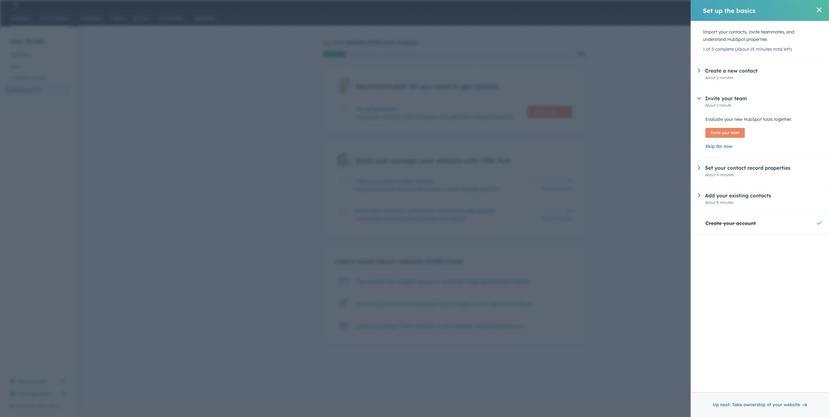 Task type: vqa. For each thing, say whether or not it's contained in the screenshot.
Seen
no



Task type: locate. For each thing, give the bounding box(es) containing it.
0 vertical spatial set
[[704, 7, 713, 14]]

1 vertical spatial website
[[10, 87, 26, 93]]

create up 2
[[706, 68, 722, 74]]

team inside button
[[41, 391, 51, 397]]

1 horizontal spatial on
[[434, 279, 440, 285]]

1 vertical spatial build
[[356, 186, 366, 192]]

1 horizontal spatial up
[[715, 7, 723, 14]]

some
[[370, 323, 384, 330]]

1 left 5 at the top of the page
[[704, 46, 705, 52]]

set inside set your contact record properties about 4 minutes
[[706, 165, 714, 171]]

about inside invite your team about 1 minute
[[706, 103, 716, 108]]

2 get from the top
[[356, 301, 365, 307]]

get for get started with a quick lesson on creating a high-performing website
[[356, 279, 365, 285]]

plan
[[38, 379, 47, 384]]

1 vertical spatial contact
[[728, 165, 747, 171]]

take up grow
[[356, 178, 368, 184]]

1 vertical spatial caret image
[[699, 194, 701, 198]]

1 horizontal spatial demo
[[518, 301, 532, 307]]

1 horizontal spatial understand
[[704, 37, 727, 42]]

0 vertical spatial get
[[356, 279, 365, 285]]

of inside take ownership of your website build and customize your site with powerful content management tools
[[396, 178, 401, 184]]

hubspot inside import your contacts, invite teammates, and understand hubspot properties
[[728, 37, 746, 42]]

1 vertical spatial ownership
[[744, 402, 766, 408]]

view your plan
[[17, 379, 47, 384]]

start
[[535, 109, 546, 115], [17, 403, 27, 409]]

1
[[704, 46, 705, 52], [717, 103, 719, 108]]

about
[[706, 75, 716, 80], [706, 103, 716, 108], [706, 173, 716, 177], [542, 186, 553, 191], [706, 200, 716, 205], [542, 216, 553, 221]]

0 horizontal spatial (cms)
[[27, 87, 40, 93]]

1 get from the top
[[356, 279, 365, 285]]

1 horizontal spatial invite
[[749, 29, 760, 35]]

grow
[[356, 208, 369, 214]]

take right next:
[[733, 402, 743, 408]]

caret image
[[698, 97, 702, 99], [699, 166, 701, 170]]

1 vertical spatial import
[[356, 114, 370, 120]]

1 vertical spatial invite
[[402, 114, 413, 120]]

1 horizontal spatial start
[[535, 109, 546, 115]]

contact left record
[[728, 165, 747, 171]]

left)
[[784, 46, 792, 52]]

demo right overview
[[48, 403, 60, 409]]

0 horizontal spatial started
[[366, 279, 384, 285]]

and left customize on the left top
[[367, 186, 375, 192]]

publish
[[356, 216, 371, 222]]

the right partner at the right of the page
[[443, 323, 451, 330]]

0 vertical spatial team
[[735, 95, 748, 102]]

0 horizontal spatial start
[[17, 403, 27, 409]]

ownership
[[369, 178, 395, 184], [744, 402, 766, 408]]

start overview demo
[[17, 403, 60, 409]]

and inside set up the basics import your contacts, invite teammates, and understand hubspot properties
[[440, 114, 447, 120]]

create inside create a new contact about 2 minutes
[[706, 68, 722, 74]]

1 build from the top
[[356, 156, 373, 165]]

create down 8
[[706, 220, 722, 227]]

user guide views element
[[6, 26, 69, 96]]

content down friendly
[[450, 216, 466, 222]]

0 vertical spatial basics
[[737, 7, 756, 14]]

2 0% from the top
[[567, 208, 573, 213]]

1 vertical spatial demo
[[48, 403, 60, 409]]

about 26 minutes
[[542, 216, 573, 221]]

basics inside set up the basics import your contacts, invite teammates, and understand hubspot properties
[[383, 106, 398, 112]]

team inside invite your team about 1 minute
[[735, 95, 748, 102]]

minutes right 8
[[720, 200, 734, 205]]

0 vertical spatial contacts,
[[729, 29, 748, 35]]

1 horizontal spatial take
[[733, 402, 743, 408]]

started
[[474, 82, 499, 91], [366, 279, 384, 285]]

demo right "interactive"
[[518, 301, 532, 307]]

build
[[356, 156, 373, 165], [356, 186, 366, 192]]

to right intro
[[409, 301, 414, 307]]

0 vertical spatial site
[[408, 186, 416, 192]]

1 vertical spatial get
[[356, 301, 365, 307]]

in left this
[[474, 301, 478, 307]]

1 left minute on the top of page
[[717, 103, 719, 108]]

help image
[[753, 3, 759, 8]]

website down customer at the top left of the page
[[10, 87, 26, 93]]

get a hands-on intro to building website pages in this interactive demo link
[[356, 301, 532, 307]]

you
[[420, 82, 432, 91]]

caret image
[[699, 69, 701, 73], [699, 194, 701, 198]]

start for start overview demo
[[17, 403, 27, 409]]

0 vertical spatial take
[[356, 178, 368, 184]]

to
[[453, 82, 459, 91], [409, 301, 414, 307]]

import your contacts, invite teammates, and understand hubspot properties
[[704, 29, 795, 42]]

0 horizontal spatial basics
[[383, 106, 398, 112]]

0 vertical spatial (cms)
[[367, 39, 382, 46]]

0 horizontal spatial demo
[[48, 403, 60, 409]]

2 vertical spatial invite
[[17, 391, 29, 397]]

website right your
[[346, 39, 366, 46]]

Search HubSpot search field
[[743, 13, 819, 23]]

1 vertical spatial start
[[17, 403, 27, 409]]

1 horizontal spatial basics
[[737, 7, 756, 14]]

new for hubspot
[[735, 117, 743, 122]]

with left powerful
[[417, 186, 425, 192]]

notifications image
[[774, 3, 779, 8]]

1 horizontal spatial contacts,
[[729, 29, 748, 35]]

next:
[[721, 402, 731, 408]]

content
[[445, 186, 461, 192], [477, 208, 495, 214], [450, 216, 466, 222]]

1 vertical spatial the
[[373, 106, 381, 112]]

all
[[410, 82, 418, 91]]

1 vertical spatial of
[[396, 178, 401, 184]]

set inside set up the basics import your contacts, invite teammates, and understand hubspot properties
[[356, 106, 364, 112]]

your inside set up the basics import your contacts, invite teammates, and understand hubspot properties
[[372, 114, 381, 120]]

start left overview
[[17, 403, 27, 409]]

0 vertical spatial properties
[[747, 37, 768, 42]]

understand
[[704, 37, 727, 42], [449, 114, 472, 120]]

start left the tasks
[[535, 109, 546, 115]]

content down 'take ownership of your website' button on the top of the page
[[445, 186, 461, 192]]

notifications button
[[771, 0, 782, 10]]

marketing button
[[6, 49, 69, 61]]

0 vertical spatial teammates,
[[762, 29, 786, 35]]

0% for grow your audience with search engine-friendly content
[[567, 208, 573, 213]]

1 vertical spatial set
[[356, 106, 364, 112]]

up left "calling icon"
[[715, 7, 723, 14]]

pomatoes
[[793, 2, 812, 7]]

2 build from the top
[[356, 186, 366, 192]]

and left manage
[[375, 156, 388, 165]]

content inside take ownership of your website build and customize your site with powerful content management tools
[[445, 186, 461, 192]]

recommended:
[[356, 82, 408, 91]]

close image
[[817, 7, 822, 12]]

site inside take ownership of your website build and customize your site with powerful content management tools
[[408, 186, 416, 192]]

minutes
[[756, 46, 773, 52], [720, 75, 734, 80], [721, 173, 734, 177], [559, 186, 573, 191], [720, 200, 734, 205], [559, 216, 573, 221]]

1 horizontal spatial invite your team
[[711, 130, 740, 135]]

0 horizontal spatial of
[[396, 178, 401, 184]]

and down search hubspot 'search field'
[[787, 29, 795, 35]]

about down add
[[706, 200, 716, 205]]

ownership up customize on the left top
[[369, 178, 395, 184]]

1 vertical spatial basics
[[383, 106, 398, 112]]

about 25 minutes
[[542, 186, 573, 191]]

invite inside invite your team about 1 minute
[[706, 95, 721, 102]]

0%
[[567, 178, 573, 183], [567, 208, 573, 213]]

caret image for create
[[699, 69, 701, 73]]

website (cms)
[[10, 87, 40, 93]]

1 of 5 complete (about 15 minutes total left)
[[704, 46, 792, 52]]

contact down "1 of 5 complete (about 15 minutes total left)"
[[740, 68, 758, 74]]

and inside the grow your audience with search engine-friendly content publish your site and attract visitors with your content
[[390, 216, 398, 222]]

find
[[400, 323, 411, 330]]

minutes inside add your existing contacts about 8 minutes
[[720, 200, 734, 205]]

1 vertical spatial teammates,
[[414, 114, 438, 120]]

a down complete
[[724, 68, 727, 74]]

take ownership of your website build and customize your site with powerful content management tools
[[356, 178, 500, 192]]

26
[[554, 216, 558, 221]]

0 horizontal spatial teammates,
[[414, 114, 438, 120]]

get a hands-on intro to building website pages in this interactive demo
[[356, 301, 532, 307]]

to left get
[[453, 82, 459, 91]]

manage
[[390, 156, 417, 165]]

your inside import your contacts, invite teammates, and understand hubspot properties
[[719, 29, 728, 35]]

15
[[751, 46, 755, 52]]

up inside set up the basics import your contacts, invite teammates, and understand hubspot properties
[[366, 106, 372, 112]]

0 vertical spatial new
[[728, 68, 738, 74]]

hubspot inside set up the basics import your contacts, invite teammates, and understand hubspot properties
[[473, 114, 491, 120]]

new down complete
[[728, 68, 738, 74]]

tools inside set up the basics dialog
[[764, 117, 773, 122]]

1 horizontal spatial to
[[453, 82, 459, 91]]

1 horizontal spatial teammates,
[[762, 29, 786, 35]]

0% up "about 25 minutes"
[[567, 178, 573, 183]]

up
[[715, 7, 723, 14], [366, 106, 372, 112]]

understand down 'set up the basics' button
[[449, 114, 472, 120]]

0 horizontal spatial take
[[356, 178, 368, 184]]

about left '25'
[[542, 186, 553, 191]]

2 vertical spatial of
[[768, 402, 772, 408]]

pomatoes button
[[783, 0, 822, 10]]

1 vertical spatial content
[[477, 208, 495, 214]]

0 vertical spatial of
[[707, 46, 711, 52]]

understand up 5 at the top of the page
[[704, 37, 727, 42]]

minutes right 2
[[720, 75, 734, 80]]

search button
[[814, 13, 824, 23]]

menu item
[[723, 0, 724, 10]]

website inside button
[[10, 87, 26, 93]]

basics for set up the basics
[[737, 7, 756, 14]]

with inside take ownership of your website build and customize your site with powerful content management tools
[[417, 186, 425, 192]]

build inside take ownership of your website build and customize your site with powerful content management tools
[[356, 186, 366, 192]]

ownership right next:
[[744, 402, 766, 408]]

on left intro
[[388, 301, 394, 307]]

0 vertical spatial on
[[434, 279, 440, 285]]

0 vertical spatial the
[[725, 7, 735, 14]]

of inside button
[[768, 402, 772, 408]]

new up 'invite your team' link
[[735, 117, 743, 122]]

1 vertical spatial on
[[388, 301, 394, 307]]

the inside dialog
[[725, 7, 735, 14]]

create
[[706, 68, 722, 74], [706, 220, 722, 227]]

tools right management
[[490, 186, 500, 192]]

1 vertical spatial create
[[706, 220, 722, 227]]

1 0% from the top
[[567, 178, 573, 183]]

the down recommended:
[[373, 106, 381, 112]]

with left cms
[[464, 156, 478, 165]]

demo
[[518, 301, 532, 307], [48, 403, 60, 409]]

0 vertical spatial ownership
[[369, 178, 395, 184]]

up down recommended:
[[366, 106, 372, 112]]

1 vertical spatial 1
[[717, 103, 719, 108]]

on right lesson
[[434, 279, 440, 285]]

1 horizontal spatial (cms)
[[367, 39, 382, 46]]

up inside dialog
[[715, 7, 723, 14]]

invite inside import your contacts, invite teammates, and understand hubspot properties
[[749, 29, 760, 35]]

1 vertical spatial 0%
[[567, 208, 573, 213]]

a left hands-
[[366, 301, 369, 307]]

1 vertical spatial understand
[[449, 114, 472, 120]]

get started with a quick lesson on creating a high-performing website link
[[356, 279, 530, 285]]

teammates, down 'set up the basics' button
[[414, 114, 438, 120]]

start inside button
[[535, 109, 546, 115]]

1 caret image from the top
[[699, 69, 701, 73]]

of
[[707, 46, 711, 52], [396, 178, 401, 184], [768, 402, 772, 408]]

1 vertical spatial started
[[366, 279, 384, 285]]

account
[[737, 220, 756, 227]]

a left the high-
[[464, 279, 467, 285]]

your
[[719, 29, 728, 35], [722, 95, 733, 102], [372, 114, 381, 120], [725, 117, 734, 122], [722, 130, 730, 135], [419, 156, 435, 165], [715, 165, 726, 171], [402, 178, 414, 184], [398, 186, 407, 192], [717, 193, 728, 199], [371, 208, 382, 214], [372, 216, 381, 222], [440, 216, 449, 222], [724, 220, 735, 227], [28, 379, 37, 384], [30, 391, 39, 397], [773, 402, 783, 408]]

your inside set your contact record properties about 4 minutes
[[715, 165, 726, 171]]

new inside create a new contact about 2 minutes
[[728, 68, 738, 74]]

invite up minute on the top of page
[[706, 95, 721, 102]]

the left marketplaces icon
[[725, 7, 735, 14]]

friendly
[[456, 208, 475, 214]]

create for create your account
[[706, 220, 722, 227]]

0 horizontal spatial 1
[[704, 46, 705, 52]]

site inside the grow your audience with search engine-friendly content publish your site and attract visitors with your content
[[382, 216, 389, 222]]

site left powerful
[[408, 186, 416, 192]]

invite down evaluate
[[711, 130, 721, 135]]

about left 4
[[706, 173, 716, 177]]

1 horizontal spatial ownership
[[744, 402, 766, 408]]

start tasks
[[535, 109, 559, 115]]

1 vertical spatial team
[[731, 130, 740, 135]]

0 horizontal spatial site
[[382, 216, 389, 222]]

0 vertical spatial build
[[356, 156, 373, 165]]

1 vertical spatial to
[[409, 301, 414, 307]]

set up the basics dialog
[[691, 0, 830, 417]]

and down 'set up the basics' button
[[440, 114, 447, 120]]

0% up the about 26 minutes
[[567, 208, 573, 213]]

set up the basics button
[[356, 106, 523, 112]]

0 vertical spatial import
[[704, 29, 718, 35]]

minute
[[720, 103, 732, 108]]

the inside set up the basics import your contacts, invite teammates, and understand hubspot properties
[[373, 106, 381, 112]]

creating
[[442, 279, 462, 285]]

invite
[[706, 95, 721, 102], [711, 130, 721, 135], [17, 391, 29, 397]]

minutes right 4
[[721, 173, 734, 177]]

skip for now button
[[706, 143, 815, 150]]

visitors
[[415, 216, 429, 222]]

menu
[[690, 0, 822, 10]]

1 vertical spatial up
[[366, 106, 372, 112]]

1 horizontal spatial 1
[[717, 103, 719, 108]]

team up evaluate your new hubspot tools together.
[[735, 95, 748, 102]]

basics inside set up the basics dialog
[[737, 7, 756, 14]]

1 vertical spatial contacts,
[[382, 114, 401, 120]]

about up evaluate
[[706, 103, 716, 108]]

site down audience
[[382, 216, 389, 222]]

properties inside set up the basics import your contacts, invite teammates, and understand hubspot properties
[[492, 114, 513, 120]]

in right partner at the right of the page
[[437, 323, 442, 330]]

lesson
[[417, 279, 433, 285]]

invite
[[749, 29, 760, 35], [402, 114, 413, 120]]

started right get
[[474, 82, 499, 91]]

0 vertical spatial up
[[715, 7, 723, 14]]

settings link
[[762, 2, 770, 8]]

partner
[[417, 323, 435, 330]]

tools left together. at the top
[[764, 117, 773, 122]]

contact inside set your contact record properties about 4 minutes
[[728, 165, 747, 171]]

engine-
[[437, 208, 456, 214]]

0 horizontal spatial the
[[373, 106, 381, 112]]

set for set up the basics import your contacts, invite teammates, and understand hubspot properties
[[356, 106, 364, 112]]

(cms)
[[367, 39, 382, 46], [27, 87, 40, 93], [425, 257, 445, 266]]

0 vertical spatial create
[[706, 68, 722, 74]]

new
[[728, 68, 738, 74], [735, 117, 743, 122]]

1 horizontal spatial website
[[346, 39, 366, 46]]

get down more
[[356, 279, 365, 285]]

with
[[464, 156, 478, 165], [417, 186, 425, 192], [407, 208, 418, 214], [430, 216, 439, 222], [386, 279, 396, 285]]

and down audience
[[390, 216, 398, 222]]

1 vertical spatial take
[[733, 402, 743, 408]]

link opens in a new window image
[[524, 324, 528, 331], [524, 325, 528, 330], [61, 378, 65, 385]]

1 vertical spatial (cms)
[[27, 87, 40, 93]]

0 vertical spatial started
[[474, 82, 499, 91]]

0 vertical spatial invite
[[706, 95, 721, 102]]

get
[[356, 279, 365, 285], [356, 301, 365, 307]]

tools left progress
[[383, 39, 395, 46]]

sales button
[[6, 61, 69, 72]]

invite your team link
[[706, 128, 745, 138]]

minutes right '25'
[[559, 186, 573, 191]]

directory
[[500, 323, 523, 330]]

and inside take ownership of your website build and customize your site with powerful content management tools
[[367, 186, 375, 192]]

settings image
[[763, 3, 769, 8]]

(cms) inside button
[[27, 87, 40, 93]]

about inside add your existing contacts about 8 minutes
[[706, 200, 716, 205]]

0 vertical spatial start
[[535, 109, 546, 115]]

0 vertical spatial contact
[[740, 68, 758, 74]]

invite down view
[[17, 391, 29, 397]]

your website (cms) tools progress progress bar
[[323, 51, 346, 57]]

understand inside set up the basics import your contacts, invite teammates, and understand hubspot properties
[[449, 114, 472, 120]]

started down more
[[366, 279, 384, 285]]

2 vertical spatial properties
[[766, 165, 791, 171]]

tyler black image
[[787, 2, 792, 8]]

get left hands-
[[356, 301, 365, 307]]

team down plan
[[41, 391, 51, 397]]

0 vertical spatial caret image
[[699, 69, 701, 73]]

0 vertical spatial invite
[[749, 29, 760, 35]]

0 vertical spatial to
[[453, 82, 459, 91]]

menu containing pomatoes
[[690, 0, 822, 10]]

invite your team
[[711, 130, 740, 135], [17, 391, 51, 397]]

start overview demo link
[[6, 400, 69, 412]]

content right friendly
[[477, 208, 495, 214]]

create a new contact about 2 minutes
[[706, 68, 758, 80]]

invite your team up now
[[711, 130, 740, 135]]

a
[[724, 68, 727, 74], [398, 279, 401, 285], [464, 279, 467, 285], [366, 301, 369, 307], [412, 323, 415, 330]]

1 horizontal spatial import
[[704, 29, 718, 35]]

2 horizontal spatial (cms)
[[425, 257, 445, 266]]

2 caret image from the top
[[699, 194, 701, 198]]

take
[[356, 178, 368, 184], [733, 402, 743, 408]]

view your plan link
[[6, 375, 69, 388]]

2 horizontal spatial the
[[725, 7, 735, 14]]

1 vertical spatial caret image
[[699, 166, 701, 170]]

team up now
[[731, 130, 740, 135]]

0 horizontal spatial invite
[[402, 114, 413, 120]]

invite your team down view your plan
[[17, 391, 51, 397]]

0 vertical spatial understand
[[704, 37, 727, 42]]

teammates, down search hubspot 'search field'
[[762, 29, 786, 35]]

the for set up the basics
[[725, 7, 735, 14]]

your website (cms) tools progress
[[333, 39, 418, 46]]

about left 2
[[706, 75, 716, 80]]

1 vertical spatial properties
[[492, 114, 513, 120]]

0 vertical spatial invite your team
[[711, 130, 740, 135]]

tools
[[383, 39, 395, 46], [764, 117, 773, 122], [490, 186, 500, 192], [447, 257, 463, 266]]

start for start tasks
[[535, 109, 546, 115]]

9%
[[578, 51, 585, 57]]

1 vertical spatial new
[[735, 117, 743, 122]]



Task type: describe. For each thing, give the bounding box(es) containing it.
caret image for set
[[699, 166, 701, 170]]

invite your team button
[[6, 388, 69, 400]]

invite inside button
[[17, 391, 29, 397]]

existing
[[730, 193, 749, 199]]

overview
[[29, 403, 47, 409]]

(about
[[736, 46, 750, 52]]

skip for now
[[706, 144, 733, 149]]

learn
[[336, 257, 355, 266]]

5
[[712, 46, 715, 52]]

get for get a hands-on intro to building website pages in this interactive demo
[[356, 301, 365, 307]]

interactive
[[490, 301, 517, 307]]

pages
[[457, 301, 472, 307]]

take inside button
[[733, 402, 743, 408]]

contacts, inside import your contacts, invite teammates, and understand hubspot properties
[[729, 29, 748, 35]]

set up the basics
[[704, 7, 756, 14]]

cms
[[480, 156, 495, 165]]

a right find
[[412, 323, 415, 330]]

hub
[[497, 156, 511, 165]]

about left 26
[[542, 216, 553, 221]]

learn more about website (cms) tools
[[336, 257, 463, 266]]

help?
[[385, 323, 398, 330]]

view
[[17, 379, 27, 384]]

management
[[462, 186, 489, 192]]

marketplaces button
[[736, 0, 749, 10]]

add your existing contacts about 8 minutes
[[706, 193, 772, 205]]

and inside import your contacts, invite teammates, and understand hubspot properties
[[787, 29, 795, 35]]

build and manage your website with cms hub
[[356, 156, 511, 165]]

contacts, inside set up the basics import your contacts, invite teammates, and understand hubspot properties
[[382, 114, 401, 120]]

hubspot image
[[11, 1, 18, 9]]

2 vertical spatial content
[[450, 216, 466, 222]]

with up attract
[[407, 208, 418, 214]]

search image
[[817, 16, 821, 20]]

1 vertical spatial invite
[[711, 130, 721, 135]]

a inside create a new contact about 2 minutes
[[724, 68, 727, 74]]

your inside invite your team about 1 minute
[[722, 95, 733, 102]]

ownership inside take ownership of your website build and customize your site with powerful content management tools
[[369, 178, 395, 184]]

link opens in a new window image
[[61, 379, 65, 384]]

1 inside invite your team about 1 minute
[[717, 103, 719, 108]]

invite your team inside set up the basics dialog
[[711, 130, 740, 135]]

link opens in a new window image inside 'view your plan' link
[[61, 378, 65, 385]]

help button
[[751, 0, 761, 10]]

together.
[[775, 117, 793, 122]]

marketplaces image
[[740, 3, 746, 8]]

take inside take ownership of your website build and customize your site with powerful content management tools
[[356, 178, 368, 184]]

0 horizontal spatial to
[[409, 301, 414, 307]]

evaluate
[[706, 117, 724, 122]]

understand inside import your contacts, invite teammates, and understand hubspot properties
[[704, 37, 727, 42]]

sales
[[10, 64, 21, 69]]

basics for set up the basics import your contacts, invite teammates, and understand hubspot properties
[[383, 106, 398, 112]]

get started with a quick lesson on creating a high-performing website
[[356, 279, 530, 285]]

0 vertical spatial demo
[[518, 301, 532, 307]]

set your contact record properties about 4 minutes
[[706, 165, 791, 177]]

grow your audience with search engine-friendly content publish your site and attract visitors with your content
[[356, 208, 495, 222]]

8
[[717, 200, 719, 205]]

up for set up the basics
[[715, 7, 723, 14]]

set for set up the basics
[[704, 7, 713, 14]]

invite inside set up the basics import your contacts, invite teammates, and understand hubspot properties
[[402, 114, 413, 120]]

contact inside create a new contact about 2 minutes
[[740, 68, 758, 74]]

a left quick
[[398, 279, 401, 285]]

search
[[419, 208, 436, 214]]

add
[[706, 193, 715, 199]]

upgrade
[[701, 3, 719, 8]]

0 vertical spatial 1
[[704, 46, 705, 52]]

need
[[356, 323, 369, 330]]

get
[[461, 82, 472, 91]]

2 vertical spatial (cms)
[[425, 257, 445, 266]]

with left quick
[[386, 279, 396, 285]]

complete
[[716, 46, 735, 52]]

start tasks button
[[528, 106, 573, 118]]

properties inside import your contacts, invite teammates, and understand hubspot properties
[[747, 37, 768, 42]]

intro
[[396, 301, 407, 307]]

solutions
[[475, 323, 498, 330]]

invite your team about 1 minute
[[706, 95, 748, 108]]

about
[[376, 257, 396, 266]]

teammates, inside set up the basics import your contacts, invite teammates, and understand hubspot properties
[[414, 114, 438, 120]]

total
[[774, 46, 783, 52]]

upgrade image
[[695, 3, 700, 8]]

0% for take ownership of your website
[[567, 178, 573, 183]]

2 vertical spatial the
[[443, 323, 451, 330]]

import inside set up the basics import your contacts, invite teammates, and understand hubspot properties
[[356, 114, 370, 120]]

caret image for invite
[[698, 97, 702, 99]]

your
[[333, 39, 345, 46]]

evaluate your new hubspot tools together.
[[706, 117, 793, 122]]

tools up creating on the bottom right of page
[[447, 257, 463, 266]]

need
[[434, 82, 451, 91]]

hands-
[[371, 301, 388, 307]]

0 vertical spatial in
[[474, 301, 478, 307]]

teammates, inside import your contacts, invite teammates, and understand hubspot properties
[[762, 29, 786, 35]]

recommended: all you need to get started
[[356, 82, 499, 91]]

customize
[[376, 186, 397, 192]]

take ownership of your website button
[[356, 178, 523, 184]]

need some help? find a partner in the hubspot solutions directory
[[356, 323, 523, 330]]

hubspot link
[[7, 1, 23, 9]]

calling icon image
[[727, 2, 733, 8]]

minutes right 26
[[559, 216, 573, 221]]

4
[[717, 173, 720, 177]]

calling icon button
[[725, 1, 735, 9]]

properties inside set your contact record properties about 4 minutes
[[766, 165, 791, 171]]

0 vertical spatial website
[[346, 39, 366, 46]]

customer service button
[[6, 72, 69, 84]]

progress
[[397, 39, 418, 46]]

set for set your contact record properties about 4 minutes
[[706, 165, 714, 171]]

1 vertical spatial in
[[437, 323, 442, 330]]

import inside import your contacts, invite teammates, and understand hubspot properties
[[704, 29, 718, 35]]

up
[[713, 402, 719, 408]]

create for create a new contact about 2 minutes
[[706, 68, 722, 74]]

with down grow your audience with search engine-friendly content button
[[430, 216, 439, 222]]

user guide
[[10, 37, 44, 45]]

new for contact
[[728, 68, 738, 74]]

ownership inside button
[[744, 402, 766, 408]]

minutes right 15
[[756, 46, 773, 52]]

25
[[554, 186, 558, 191]]

user
[[10, 37, 24, 45]]

about inside set your contact record properties about 4 minutes
[[706, 173, 716, 177]]

minutes inside create a new contact about 2 minutes
[[720, 75, 734, 80]]

caret image for add
[[699, 194, 701, 198]]

create your account
[[706, 220, 756, 227]]

the for set up the basics import your contacts, invite teammates, and understand hubspot properties
[[373, 106, 381, 112]]

customer
[[10, 75, 29, 81]]

customer service
[[10, 75, 46, 81]]

invite your team inside button
[[17, 391, 51, 397]]

website (cms) button
[[6, 84, 69, 96]]

powerful
[[426, 186, 444, 192]]

your inside add your existing contacts about 8 minutes
[[717, 193, 728, 199]]

grow your audience with search engine-friendly content button
[[356, 208, 523, 214]]

marketing
[[10, 52, 30, 58]]

skip
[[706, 144, 715, 149]]

website inside button
[[784, 402, 801, 408]]

0 horizontal spatial on
[[388, 301, 394, 307]]

tools inside take ownership of your website build and customize your site with powerful content management tools
[[490, 186, 500, 192]]

website inside take ownership of your website build and customize your site with powerful content management tools
[[415, 178, 434, 184]]

up next: take ownership of your website
[[713, 402, 801, 408]]

performing
[[482, 279, 509, 285]]

high-
[[469, 279, 482, 285]]

up for set up the basics import your contacts, invite teammates, and understand hubspot properties
[[366, 106, 372, 112]]

minutes inside set your contact record properties about 4 minutes
[[721, 173, 734, 177]]

record
[[748, 165, 764, 171]]

about inside create a new contact about 2 minutes
[[706, 75, 716, 80]]

for
[[717, 144, 723, 149]]



